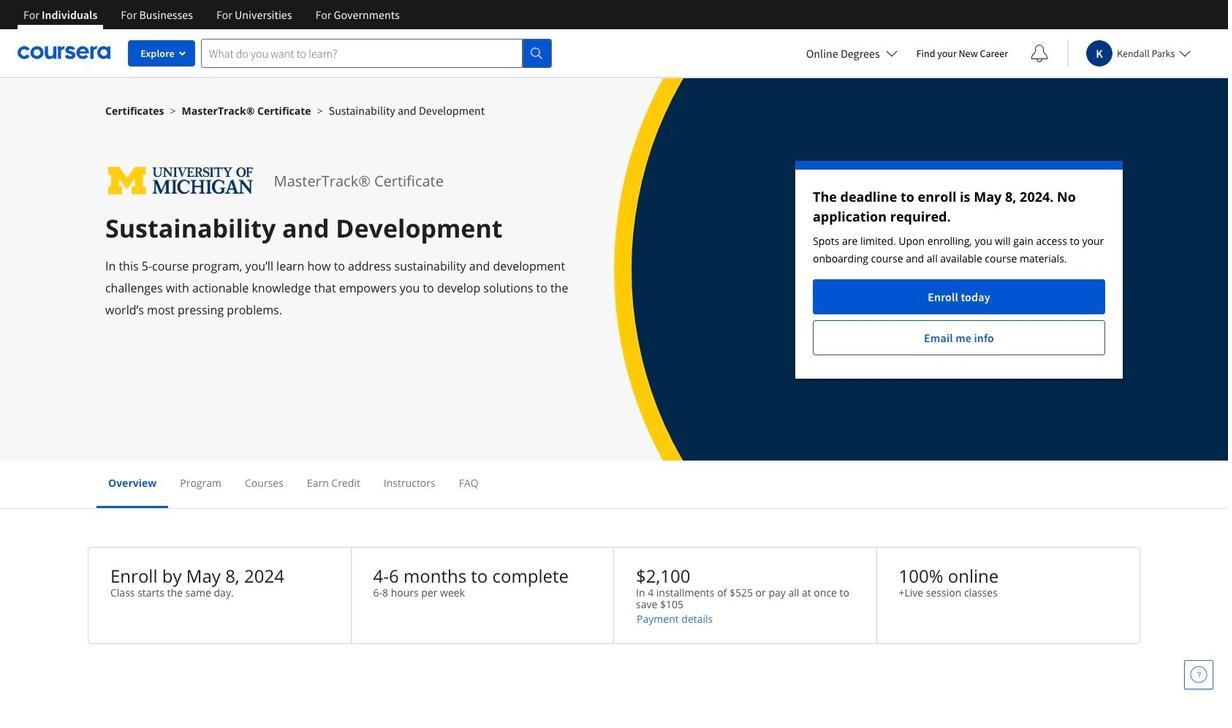 Task type: describe. For each thing, give the bounding box(es) containing it.
What do you want to learn? text field
[[201, 38, 523, 68]]

help center image
[[1190, 666, 1208, 684]]

certificate menu element
[[97, 461, 1132, 508]]

banner navigation
[[12, 0, 411, 29]]



Task type: locate. For each thing, give the bounding box(es) containing it.
None search field
[[201, 38, 552, 68]]

university of michigan image
[[105, 161, 256, 201]]

coursera image
[[18, 41, 110, 65]]

status
[[795, 161, 1123, 379]]



Task type: vqa. For each thing, say whether or not it's contained in the screenshot.
the "University of Michigan" image
yes



